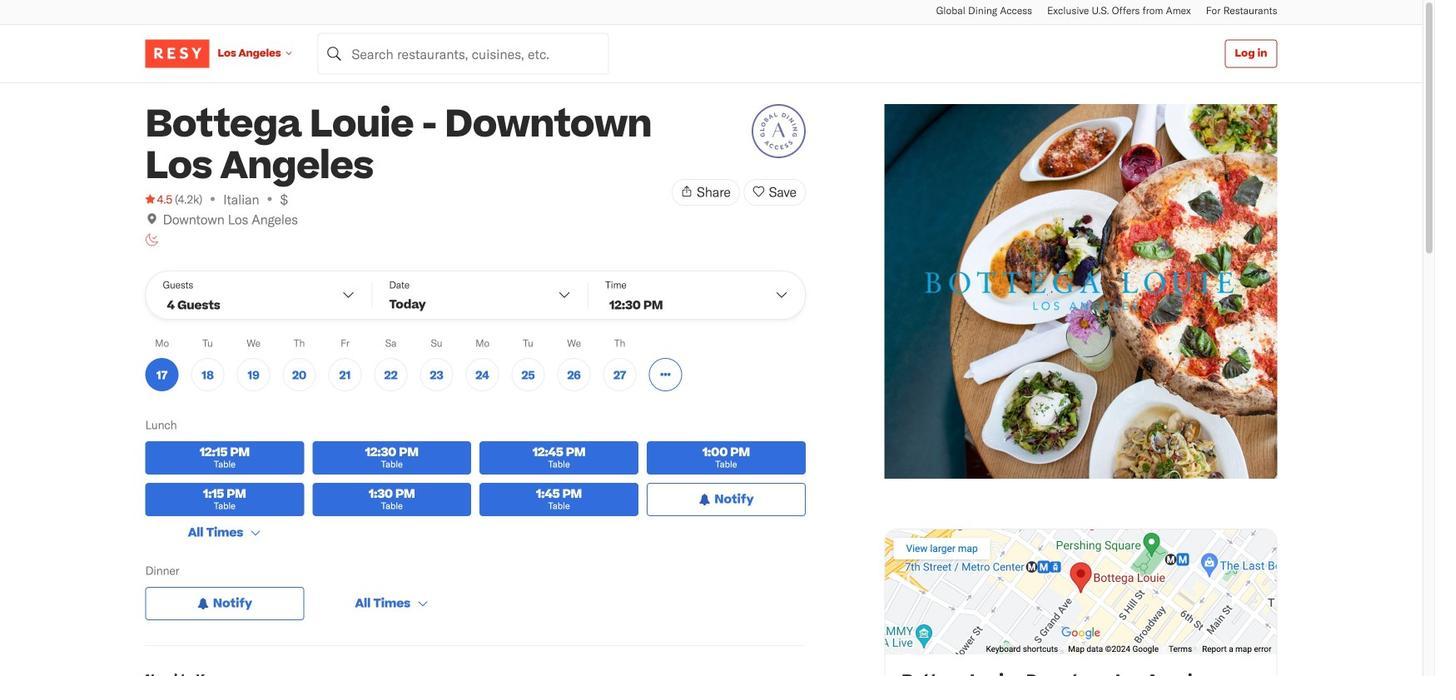 Task type: locate. For each thing, give the bounding box(es) containing it.
None field
[[318, 33, 609, 75]]

4.5 out of 5 stars image
[[145, 191, 172, 207]]



Task type: describe. For each thing, give the bounding box(es) containing it.
Search restaurants, cuisines, etc. text field
[[318, 33, 609, 75]]



Task type: vqa. For each thing, say whether or not it's contained in the screenshot.
THE 4.8 OUT OF 5 STARS icon
no



